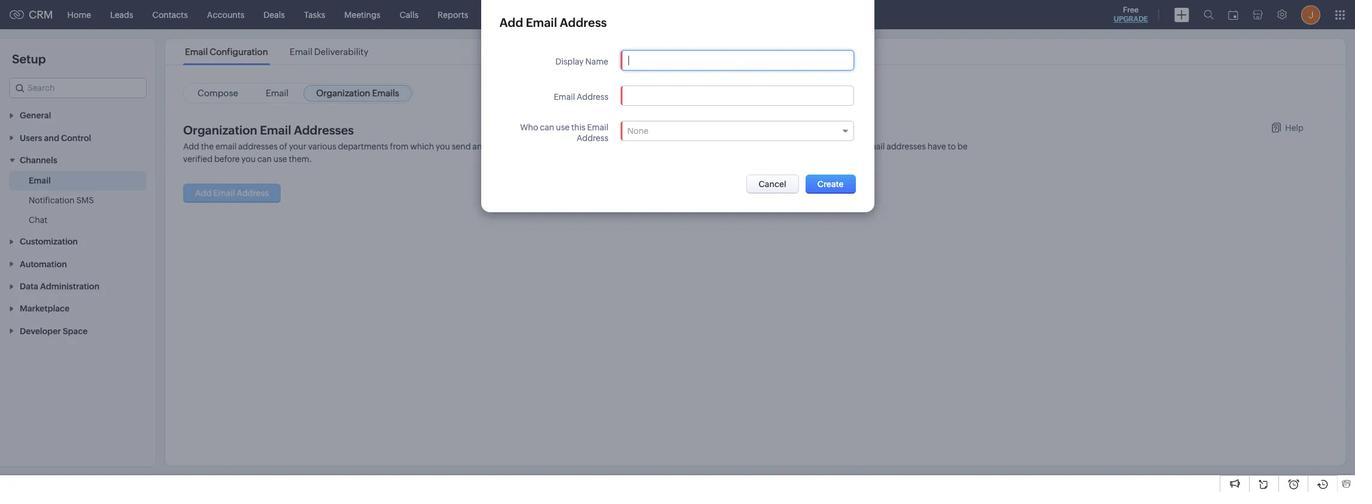 Task type: describe. For each thing, give the bounding box(es) containing it.
cancel
[[759, 180, 787, 189]]

addresses.
[[804, 142, 846, 151]]

accounts
[[207, 10, 244, 19]]

home link
[[58, 0, 101, 29]]

email deliverability link
[[288, 47, 370, 57]]

1 the from the left
[[201, 142, 214, 151]]

meetings
[[344, 10, 381, 19]]

channels button
[[0, 149, 156, 171]]

1 vertical spatial address
[[577, 92, 609, 102]]

tasks
[[304, 10, 325, 19]]

various
[[308, 142, 336, 151]]

2 addresses from the left
[[658, 142, 697, 151]]

add for add email address
[[500, 16, 523, 29]]

2 the from the left
[[709, 142, 722, 151]]

campaigns link
[[478, 0, 542, 29]]

0 horizontal spatial you
[[241, 154, 256, 164]]

accounts link
[[197, 0, 254, 29]]

display
[[556, 57, 584, 66]]

home
[[67, 10, 91, 19]]

profile image
[[1302, 5, 1321, 24]]

profile element
[[1294, 0, 1328, 29]]

create button
[[806, 175, 856, 194]]

2 vertical spatial use
[[273, 154, 287, 164]]

name
[[586, 57, 609, 66]]

as
[[699, 142, 708, 151]]

to
[[948, 142, 956, 151]]

add for add the email addresses of your various departments from which you send and receive customer emails. you can use these addresses as the 'from' and 'reply to' addresses. the email addresses have to be verified before you can use them.
[[183, 142, 199, 151]]

free upgrade
[[1114, 5, 1148, 23]]

create menu image
[[1175, 7, 1190, 22]]

email configuration link
[[183, 47, 270, 57]]

reports
[[438, 10, 468, 19]]

have
[[928, 142, 946, 151]]

crm
[[29, 8, 53, 21]]

meetings link
[[335, 0, 390, 29]]

channels region
[[0, 171, 156, 231]]

'from'
[[724, 142, 748, 151]]

deliverability
[[314, 47, 369, 57]]

chat
[[29, 216, 47, 225]]

crm link
[[10, 8, 53, 21]]

1 horizontal spatial you
[[436, 142, 450, 151]]

leads link
[[101, 0, 143, 29]]

add email address
[[500, 16, 607, 29]]

1 horizontal spatial email link
[[253, 85, 301, 102]]

emails
[[372, 88, 399, 98]]

1 and from the left
[[473, 142, 487, 151]]

these
[[635, 142, 656, 151]]

organization for organization emails
[[316, 88, 370, 98]]

reports link
[[428, 0, 478, 29]]

customer
[[519, 142, 556, 151]]

them.
[[289, 154, 312, 164]]

create menu element
[[1168, 0, 1197, 29]]

from
[[390, 142, 409, 151]]

chat link
[[29, 214, 47, 226]]

notification sms
[[29, 196, 94, 205]]

send
[[452, 142, 471, 151]]

compose link
[[185, 85, 251, 102]]

upgrade
[[1114, 15, 1148, 23]]

0 vertical spatial address
[[560, 16, 607, 29]]

to'
[[792, 142, 802, 151]]

tasks link
[[295, 0, 335, 29]]

sms
[[76, 196, 94, 205]]

search element
[[1197, 0, 1221, 29]]

display name
[[556, 57, 609, 66]]

your
[[289, 142, 307, 151]]

departments
[[338, 142, 388, 151]]



Task type: locate. For each thing, give the bounding box(es) containing it.
verified
[[183, 154, 213, 164]]

email configuration
[[185, 47, 268, 57]]

0 vertical spatial email link
[[253, 85, 301, 102]]

notification
[[29, 196, 75, 205]]

cancel button
[[746, 175, 799, 194]]

addresses
[[294, 123, 354, 137]]

deals link
[[254, 0, 295, 29]]

None text field
[[622, 86, 854, 105]]

use left this
[[556, 123, 570, 132]]

1 horizontal spatial addresses
[[658, 142, 697, 151]]

None text field
[[622, 51, 854, 70]]

add
[[500, 16, 523, 29], [183, 142, 199, 151]]

email link down channels
[[29, 175, 51, 187]]

none
[[628, 126, 649, 136]]

leads
[[110, 10, 133, 19]]

2 horizontal spatial addresses
[[887, 142, 926, 151]]

you
[[588, 142, 602, 151]]

1 email from the left
[[215, 142, 237, 151]]

1 horizontal spatial organization
[[316, 88, 370, 98]]

0 vertical spatial organization
[[316, 88, 370, 98]]

0 vertical spatial can
[[540, 123, 554, 132]]

configuration
[[210, 47, 268, 57]]

address up display name on the left top of the page
[[560, 16, 607, 29]]

free
[[1123, 5, 1139, 14]]

list
[[174, 39, 379, 65]]

can down organization email addresses
[[257, 154, 272, 164]]

'reply
[[766, 142, 791, 151]]

2 vertical spatial address
[[577, 134, 609, 143]]

0 horizontal spatial organization
[[183, 123, 257, 137]]

email link
[[253, 85, 301, 102], [29, 175, 51, 187]]

3 addresses from the left
[[887, 142, 926, 151]]

0 horizontal spatial the
[[201, 142, 214, 151]]

can right who
[[540, 123, 554, 132]]

the up verified
[[201, 142, 214, 151]]

0 horizontal spatial use
[[273, 154, 287, 164]]

you left 'send'
[[436, 142, 450, 151]]

and left 'reply
[[750, 142, 765, 151]]

addresses
[[238, 142, 278, 151], [658, 142, 697, 151], [887, 142, 926, 151]]

organization
[[316, 88, 370, 98], [183, 123, 257, 137]]

who can use this email address
[[520, 123, 609, 143]]

organization email addresses
[[183, 123, 354, 137]]

2 vertical spatial can
[[257, 154, 272, 164]]

address inside who can use this email address
[[577, 134, 609, 143]]

email deliverability
[[290, 47, 369, 57]]

organization emails link
[[304, 85, 412, 102]]

1 horizontal spatial use
[[556, 123, 570, 132]]

this
[[572, 123, 586, 132]]

addresses left the have
[[887, 142, 926, 151]]

before
[[214, 154, 240, 164]]

documents
[[551, 10, 597, 19]]

0 horizontal spatial add
[[183, 142, 199, 151]]

1 horizontal spatial and
[[750, 142, 765, 151]]

1 addresses from the left
[[238, 142, 278, 151]]

add the email addresses of your various departments from which you send and receive customer emails. you can use these addresses as the 'from' and 'reply to' addresses. the email addresses have to be verified before you can use them.
[[183, 142, 968, 164]]

notification sms link
[[29, 195, 94, 207]]

contacts
[[152, 10, 188, 19]]

use down of
[[273, 154, 287, 164]]

campaigns
[[488, 10, 532, 19]]

documents link
[[542, 0, 606, 29]]

0 vertical spatial you
[[436, 142, 450, 151]]

1 horizontal spatial the
[[709, 142, 722, 151]]

0 vertical spatial use
[[556, 123, 570, 132]]

1 horizontal spatial can
[[540, 123, 554, 132]]

1 horizontal spatial add
[[500, 16, 523, 29]]

addresses left as
[[658, 142, 697, 151]]

0 vertical spatial add
[[500, 16, 523, 29]]

of
[[279, 142, 287, 151]]

2 horizontal spatial use
[[620, 142, 633, 151]]

organization up before on the left top
[[183, 123, 257, 137]]

add right reports link
[[500, 16, 523, 29]]

email up before on the left top
[[215, 142, 237, 151]]

1 vertical spatial use
[[620, 142, 633, 151]]

which
[[410, 142, 434, 151]]

organization emails
[[316, 88, 399, 98]]

emails.
[[558, 142, 586, 151]]

email
[[215, 142, 237, 151], [864, 142, 885, 151]]

use left these
[[620, 142, 633, 151]]

1 horizontal spatial email
[[864, 142, 885, 151]]

address up this
[[577, 92, 609, 102]]

setup
[[12, 52, 46, 66]]

2 and from the left
[[750, 142, 765, 151]]

the right as
[[709, 142, 722, 151]]

can right the you
[[603, 142, 618, 151]]

0 horizontal spatial email
[[215, 142, 237, 151]]

and
[[473, 142, 487, 151], [750, 142, 765, 151]]

the
[[848, 142, 862, 151]]

add inside add the email addresses of your various departments from which you send and receive customer emails. you can use these addresses as the 'from' and 'reply to' addresses. the email addresses have to be verified before you can use them.
[[183, 142, 199, 151]]

create
[[818, 180, 844, 189]]

add up verified
[[183, 142, 199, 151]]

organization down deliverability
[[316, 88, 370, 98]]

you right before on the left top
[[241, 154, 256, 164]]

calls
[[400, 10, 419, 19]]

email link up organization email addresses
[[253, 85, 301, 102]]

you
[[436, 142, 450, 151], [241, 154, 256, 164]]

email inside channels region
[[29, 176, 51, 186]]

receive
[[489, 142, 517, 151]]

2 email from the left
[[864, 142, 885, 151]]

who
[[520, 123, 538, 132]]

email address
[[554, 92, 609, 102]]

2 horizontal spatial can
[[603, 142, 618, 151]]

search image
[[1204, 10, 1214, 20]]

1 vertical spatial organization
[[183, 123, 257, 137]]

calls link
[[390, 0, 428, 29]]

0 horizontal spatial email link
[[29, 175, 51, 187]]

help
[[1286, 123, 1304, 133]]

addresses down organization email addresses
[[238, 142, 278, 151]]

the
[[201, 142, 214, 151], [709, 142, 722, 151]]

address down this
[[577, 134, 609, 143]]

contacts link
[[143, 0, 197, 29]]

0 horizontal spatial and
[[473, 142, 487, 151]]

email
[[526, 16, 557, 29], [185, 47, 208, 57], [290, 47, 313, 57], [266, 88, 289, 98], [554, 92, 575, 102], [587, 123, 609, 132], [260, 123, 291, 137], [29, 176, 51, 186]]

list containing email configuration
[[174, 39, 379, 65]]

organization inside organization emails link
[[316, 88, 370, 98]]

channels
[[20, 156, 57, 165]]

1 vertical spatial add
[[183, 142, 199, 151]]

and right 'send'
[[473, 142, 487, 151]]

use
[[556, 123, 570, 132], [620, 142, 633, 151], [273, 154, 287, 164]]

0 horizontal spatial can
[[257, 154, 272, 164]]

can
[[540, 123, 554, 132], [603, 142, 618, 151], [257, 154, 272, 164]]

1 vertical spatial can
[[603, 142, 618, 151]]

be
[[958, 142, 968, 151]]

1 vertical spatial email link
[[29, 175, 51, 187]]

0 horizontal spatial addresses
[[238, 142, 278, 151]]

email right the
[[864, 142, 885, 151]]

deals
[[264, 10, 285, 19]]

1 vertical spatial you
[[241, 154, 256, 164]]

email inside who can use this email address
[[587, 123, 609, 132]]

organization for organization email addresses
[[183, 123, 257, 137]]

use inside who can use this email address
[[556, 123, 570, 132]]

can inside who can use this email address
[[540, 123, 554, 132]]

compose
[[198, 88, 238, 98]]

address
[[560, 16, 607, 29], [577, 92, 609, 102], [577, 134, 609, 143]]

calendar image
[[1229, 10, 1239, 19]]



Task type: vqa. For each thing, say whether or not it's contained in the screenshot.
'Deals' 'link'
yes



